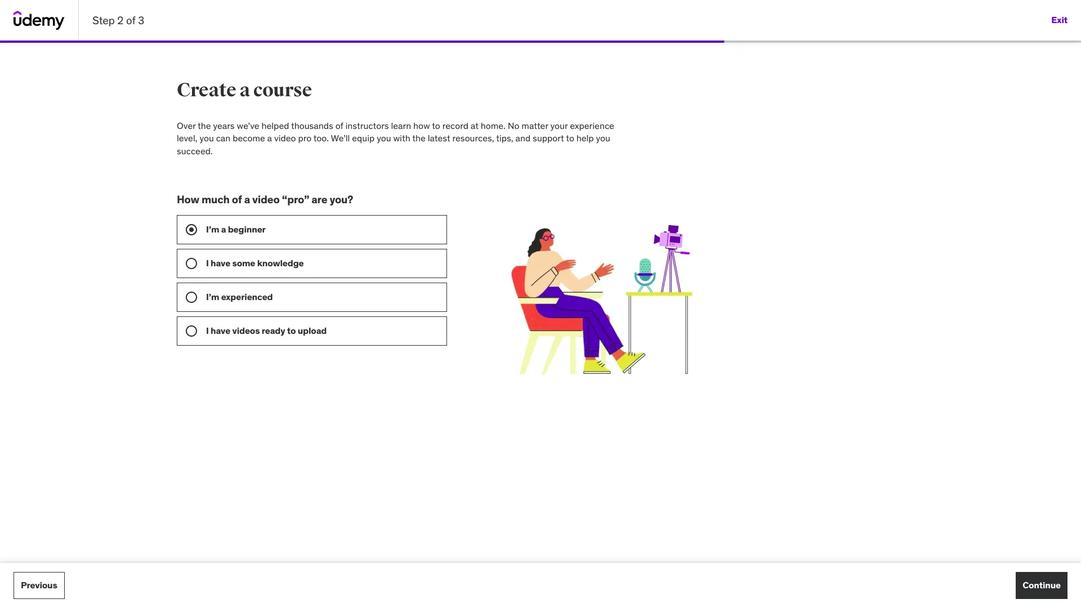 Task type: locate. For each thing, give the bounding box(es) containing it.
1 vertical spatial have
[[211, 325, 231, 336]]

years
[[213, 120, 235, 131]]

2 horizontal spatial of
[[336, 120, 344, 131]]

1 vertical spatial of
[[336, 120, 344, 131]]

record
[[443, 120, 469, 131]]

to right ready
[[287, 325, 296, 336]]

tips,
[[497, 133, 514, 144]]

to up latest
[[432, 120, 441, 131]]

can
[[216, 133, 231, 144]]

i'm a beginner
[[206, 224, 266, 235]]

have left some
[[211, 257, 231, 269]]

a up beginner
[[244, 193, 250, 206]]

too.
[[314, 133, 329, 144]]

to
[[432, 120, 441, 131], [566, 133, 575, 144], [287, 325, 296, 336]]

3
[[138, 13, 144, 27]]

video down helped
[[274, 133, 296, 144]]

1 vertical spatial i'm
[[206, 291, 219, 303]]

you left 'can'
[[200, 133, 214, 144]]

i'm
[[206, 224, 219, 235], [206, 291, 219, 303]]

you down experience
[[596, 133, 611, 144]]

3 you from the left
[[596, 133, 611, 144]]

to left help
[[566, 133, 575, 144]]

video inside over the years we've helped thousands of instructors learn how to record at home. no matter your experience level, you can become a video pro too. we'll equip you with the latest resources, tips, and support to help you succeed.
[[274, 133, 296, 144]]

1 horizontal spatial to
[[432, 120, 441, 131]]

help
[[577, 133, 594, 144]]

0 vertical spatial i
[[206, 257, 209, 269]]

support
[[533, 133, 564, 144]]

of up we'll
[[336, 120, 344, 131]]

1 horizontal spatial of
[[232, 193, 242, 206]]

exit
[[1052, 14, 1068, 26]]

1 have from the top
[[211, 257, 231, 269]]

a down helped
[[267, 133, 272, 144]]

pro
[[298, 133, 312, 144]]

1 horizontal spatial the
[[413, 133, 426, 144]]

upload
[[298, 325, 327, 336]]

have
[[211, 257, 231, 269], [211, 325, 231, 336]]

i left some
[[206, 257, 209, 269]]

i
[[206, 257, 209, 269], [206, 325, 209, 336]]

2 horizontal spatial you
[[596, 133, 611, 144]]

no
[[508, 120, 520, 131]]

helped
[[262, 120, 289, 131]]

a left beginner
[[221, 224, 226, 235]]

are
[[312, 193, 328, 206]]

we'll
[[331, 133, 350, 144]]

a
[[240, 78, 250, 102], [267, 133, 272, 144], [244, 193, 250, 206], [221, 224, 226, 235]]

video left "pro"
[[252, 193, 280, 206]]

of right 2
[[126, 13, 136, 27]]

2 i'm from the top
[[206, 291, 219, 303]]

1 i from the top
[[206, 257, 209, 269]]

1 vertical spatial the
[[413, 133, 426, 144]]

1 vertical spatial to
[[566, 133, 575, 144]]

0 vertical spatial have
[[211, 257, 231, 269]]

i left videos
[[206, 325, 209, 336]]

0 horizontal spatial you
[[200, 133, 214, 144]]

0 vertical spatial the
[[198, 120, 211, 131]]

videos
[[232, 325, 260, 336]]

learn
[[391, 120, 411, 131]]

0 vertical spatial i'm
[[206, 224, 219, 235]]

2 vertical spatial of
[[232, 193, 242, 206]]

you left with
[[377, 133, 391, 144]]

the
[[198, 120, 211, 131], [413, 133, 426, 144]]

0 vertical spatial video
[[274, 133, 296, 144]]

you
[[200, 133, 214, 144], [377, 133, 391, 144], [596, 133, 611, 144]]

2 have from the top
[[211, 325, 231, 336]]

of right 'much' on the top left of page
[[232, 193, 242, 206]]

i for i have some knowledge
[[206, 257, 209, 269]]

udemy image
[[14, 11, 65, 30]]

a inside over the years we've helped thousands of instructors learn how to record at home. no matter your experience level, you can become a video pro too. we'll equip you with the latest resources, tips, and support to help you succeed.
[[267, 133, 272, 144]]

0 horizontal spatial the
[[198, 120, 211, 131]]

i'm experienced
[[206, 291, 273, 303]]

1 you from the left
[[200, 133, 214, 144]]

1 i'm from the top
[[206, 224, 219, 235]]

of
[[126, 13, 136, 27], [336, 120, 344, 131], [232, 193, 242, 206]]

1 vertical spatial i
[[206, 325, 209, 336]]

i'm down 'much' on the top left of page
[[206, 224, 219, 235]]

of inside over the years we've helped thousands of instructors learn how to record at home. no matter your experience level, you can become a video pro too. we'll equip you with the latest resources, tips, and support to help you succeed.
[[336, 120, 344, 131]]

continue button
[[1017, 572, 1068, 600]]

of for how much of a video "pro" are you?
[[232, 193, 242, 206]]

0 horizontal spatial of
[[126, 13, 136, 27]]

2 i from the top
[[206, 325, 209, 336]]

you?
[[330, 193, 353, 206]]

0 vertical spatial of
[[126, 13, 136, 27]]

the down the 'how'
[[413, 133, 426, 144]]

the right over
[[198, 120, 211, 131]]

2 horizontal spatial to
[[566, 133, 575, 144]]

1 horizontal spatial you
[[377, 133, 391, 144]]

0 horizontal spatial to
[[287, 325, 296, 336]]

continue
[[1023, 580, 1062, 591]]

have left videos
[[211, 325, 231, 336]]

i'm left experienced
[[206, 291, 219, 303]]

knowledge
[[257, 257, 304, 269]]

over the years we've helped thousands of instructors learn how to record at home. no matter your experience level, you can become a video pro too. we'll equip you with the latest resources, tips, and support to help you succeed.
[[177, 120, 615, 157]]

video
[[274, 133, 296, 144], [252, 193, 280, 206]]

how
[[414, 120, 430, 131]]



Task type: vqa. For each thing, say whether or not it's contained in the screenshot.
PROJECT
no



Task type: describe. For each thing, give the bounding box(es) containing it.
and
[[516, 133, 531, 144]]

have for videos
[[211, 325, 231, 336]]

your
[[551, 120, 568, 131]]

a up we've at the left top
[[240, 78, 250, 102]]

become
[[233, 133, 265, 144]]

i'm for i'm experienced
[[206, 291, 219, 303]]

matter
[[522, 120, 549, 131]]

over
[[177, 120, 196, 131]]

exit button
[[1052, 7, 1068, 34]]

have for some
[[211, 257, 231, 269]]

succeed.
[[177, 145, 213, 157]]

i have some knowledge
[[206, 257, 304, 269]]

previous button
[[14, 572, 65, 600]]

i have videos ready to upload
[[206, 325, 327, 336]]

2
[[117, 13, 124, 27]]

previous
[[21, 580, 57, 591]]

equip
[[352, 133, 375, 144]]

resources,
[[453, 133, 495, 144]]

we've
[[237, 120, 260, 131]]

step 2 of 3 element
[[0, 41, 725, 43]]

home.
[[481, 120, 506, 131]]

2 vertical spatial to
[[287, 325, 296, 336]]

at
[[471, 120, 479, 131]]

of for step 2 of 3
[[126, 13, 136, 27]]

1 vertical spatial video
[[252, 193, 280, 206]]

"pro"
[[282, 193, 309, 206]]

beginner
[[228, 224, 266, 235]]

course
[[253, 78, 312, 102]]

step
[[92, 13, 115, 27]]

i for i have videos ready to upload
[[206, 325, 209, 336]]

step 2 of 3
[[92, 13, 144, 27]]

ready
[[262, 325, 285, 336]]

with
[[394, 133, 411, 144]]

some
[[232, 257, 255, 269]]

2 you from the left
[[377, 133, 391, 144]]

create
[[177, 78, 236, 102]]

how much of a video "pro" are you?
[[177, 193, 353, 206]]

i'm for i'm a beginner
[[206, 224, 219, 235]]

level,
[[177, 133, 198, 144]]

experience
[[570, 120, 615, 131]]

how
[[177, 193, 199, 206]]

instructors
[[346, 120, 389, 131]]

thousands
[[291, 120, 334, 131]]

latest
[[428, 133, 451, 144]]

much
[[202, 193, 230, 206]]

create a course
[[177, 78, 312, 102]]

experienced
[[221, 291, 273, 303]]

0 vertical spatial to
[[432, 120, 441, 131]]



